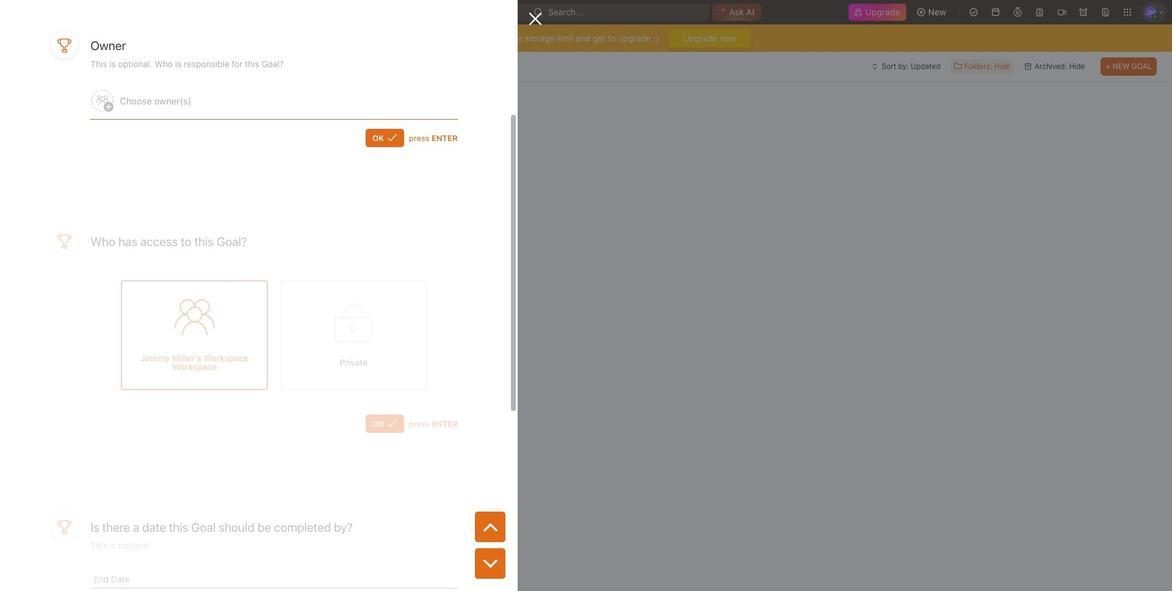Task type: vqa. For each thing, say whether or not it's contained in the screenshot.
Search...
no



Task type: locate. For each thing, give the bounding box(es) containing it.
tree
[[5, 323, 150, 488]]

sidebar navigation
[[0, 52, 156, 591]]

dialog
[[0, 0, 542, 591]]

tree inside the sidebar 'navigation'
[[5, 323, 150, 488]]



